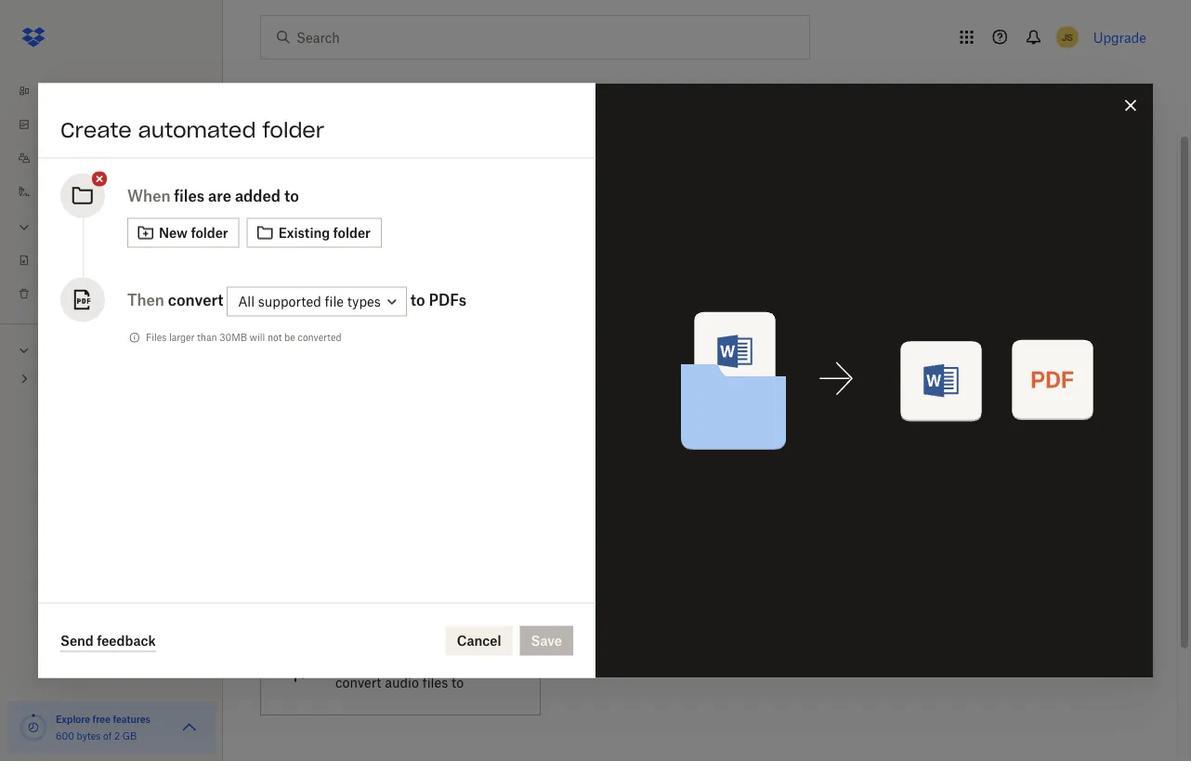Task type: describe. For each thing, give the bounding box(es) containing it.
photos
[[39, 118, 75, 132]]

file requests link
[[15, 243, 223, 277]]

files
[[146, 332, 167, 343]]

file for a
[[396, 654, 415, 670]]

files right deleted
[[83, 287, 105, 301]]

when row
[[260, 206, 1140, 246]]

signatures
[[39, 184, 97, 198]]

automated
[[138, 117, 256, 143]]

explore free features 600 bytes of 2 gb
[[56, 713, 150, 742]]

less image
[[15, 218, 33, 237]]

main content containing when
[[253, 134, 1177, 761]]

a
[[386, 654, 393, 670]]

all supported file types
[[238, 293, 381, 309]]

less
[[39, 220, 63, 234]]

send
[[60, 632, 94, 648]]

1 column header from the left
[[674, 206, 933, 246]]

audio
[[385, 674, 419, 690]]

then
[[127, 290, 164, 309]]

to left pdfs
[[410, 290, 425, 309]]

types
[[347, 293, 381, 309]]

list containing all files
[[0, 63, 223, 323]]

folders
[[41, 343, 81, 357]]

choose
[[335, 654, 382, 670]]

all for all files
[[39, 84, 53, 98]]

will
[[250, 332, 265, 343]]

photos link
[[15, 108, 223, 141]]

added
[[235, 186, 281, 204]]

signatures link
[[15, 175, 223, 208]]

when inside the create automated folder "dialog"
[[127, 186, 171, 204]]

to right the added
[[284, 186, 299, 204]]

gb
[[122, 730, 137, 742]]

deleted files
[[39, 287, 105, 301]]

all for all supported file types
[[238, 293, 255, 309]]

file requests
[[39, 253, 107, 267]]

pdfs
[[429, 290, 467, 309]]

all supported file types button
[[227, 287, 407, 316]]

shared
[[39, 151, 77, 165]]

choose a file format to convert audio files to
[[335, 654, 476, 690]]

format
[[419, 654, 460, 670]]

shared link
[[15, 141, 223, 175]]

be
[[284, 332, 295, 343]]

2 cell from the left
[[933, 246, 1140, 299]]

explore
[[56, 713, 90, 725]]

new
[[159, 225, 188, 241]]

existing
[[278, 225, 330, 241]]

cancel
[[457, 633, 501, 649]]

not
[[268, 332, 282, 343]]

when inside column header
[[268, 218, 305, 234]]

are
[[208, 186, 231, 204]]

files are added to
[[174, 186, 299, 204]]

bytes
[[77, 730, 101, 742]]

of
[[103, 730, 112, 742]]

choose a file format to convert audio files to button
[[253, 621, 548, 723]]

convert inside choose a file format to convert audio files to
[[335, 674, 381, 690]]

files larger than 30mb will not be converted
[[146, 332, 342, 343]]

quota usage element
[[19, 713, 48, 743]]

1 cell from the left
[[674, 246, 933, 299]]

600
[[56, 730, 74, 742]]

create automated folder
[[60, 117, 325, 143]]

deleted files link
[[15, 277, 223, 310]]

free
[[93, 713, 111, 725]]

send feedback
[[60, 632, 156, 648]]



Task type: vqa. For each thing, say whether or not it's contained in the screenshot.
Search in folder "Dropbox" text field
no



Task type: locate. For each thing, give the bounding box(es) containing it.
cancel button
[[446, 626, 513, 656]]

file inside choose a file format to convert audio files to
[[396, 654, 415, 670]]

folder inside existing folder button
[[333, 225, 371, 241]]

all inside dropdown button
[[238, 293, 255, 309]]

cell
[[674, 246, 933, 299], [933, 246, 1140, 299], [1125, 246, 1140, 299]]

row
[[260, 246, 1140, 299]]

files left are
[[174, 186, 205, 204]]

converted
[[298, 332, 342, 343]]

convert down choose
[[335, 674, 381, 690]]

files down format
[[423, 674, 448, 690]]

features
[[113, 713, 150, 725]]

larger
[[169, 332, 195, 343]]

all files
[[39, 84, 78, 98]]

create
[[60, 117, 132, 143]]

1 horizontal spatial convert
[[335, 674, 381, 690]]

upgrade link
[[1094, 29, 1147, 45]]

3 cell from the left
[[1125, 246, 1140, 299]]

2 column header from the left
[[933, 206, 1140, 246]]

deleted
[[39, 287, 80, 301]]

when down the added
[[268, 218, 305, 234]]

0 horizontal spatial file
[[325, 293, 344, 309]]

files inside choose a file format to convert audio files to
[[423, 674, 448, 690]]

file
[[325, 293, 344, 309], [396, 654, 415, 670]]

0 vertical spatial convert
[[168, 290, 223, 309]]

convert
[[168, 290, 223, 309], [335, 674, 381, 690]]

file left types
[[325, 293, 344, 309]]

to
[[284, 186, 299, 204], [410, 290, 425, 309], [463, 654, 476, 670], [452, 674, 464, 690]]

to down cancel
[[463, 654, 476, 670]]

when
[[127, 186, 171, 204], [268, 218, 305, 234]]

folder right new
[[191, 225, 228, 241]]

convert up than on the left
[[168, 290, 223, 309]]

new folder
[[159, 225, 228, 241]]

list
[[0, 63, 223, 323]]

create automated folder dialog
[[38, 83, 1153, 678]]

0 horizontal spatial convert
[[168, 290, 223, 309]]

2 horizontal spatial folder
[[333, 225, 371, 241]]

existing folder button
[[247, 218, 382, 248]]

1 horizontal spatial when
[[268, 218, 305, 234]]

file
[[39, 253, 58, 267]]

column header
[[674, 206, 933, 246], [933, 206, 1140, 246]]

0 vertical spatial file
[[325, 293, 344, 309]]

when table
[[260, 206, 1140, 299]]

folders button
[[0, 335, 223, 363]]

1 vertical spatial when
[[268, 218, 305, 234]]

1 vertical spatial file
[[396, 654, 415, 670]]

than
[[197, 332, 217, 343]]

when up new
[[127, 186, 171, 204]]

all
[[39, 84, 53, 98], [238, 293, 255, 309]]

files inside the create automated folder "dialog"
[[174, 186, 205, 204]]

requests
[[61, 253, 107, 267]]

folder right existing
[[333, 225, 371, 241]]

convert inside the create automated folder "dialog"
[[168, 290, 223, 309]]

to pdfs
[[410, 290, 467, 309]]

1 horizontal spatial folder
[[262, 117, 325, 143]]

send feedback button
[[60, 630, 156, 652]]

file for supported
[[325, 293, 344, 309]]

files
[[56, 84, 78, 98], [174, 186, 205, 204], [83, 287, 105, 301], [423, 674, 448, 690]]

existing folder
[[278, 225, 371, 241]]

0 horizontal spatial when
[[127, 186, 171, 204]]

new folder button
[[127, 218, 239, 248]]

file right a
[[396, 654, 415, 670]]

upgrade
[[1094, 29, 1147, 45]]

files up photos
[[56, 84, 78, 98]]

1 vertical spatial all
[[238, 293, 255, 309]]

all up files larger than 30mb will not be converted
[[238, 293, 255, 309]]

dropbox image
[[15, 19, 52, 56]]

file inside dropdown button
[[325, 293, 344, 309]]

0 vertical spatial when
[[127, 186, 171, 204]]

30mb
[[220, 332, 247, 343]]

1 horizontal spatial all
[[238, 293, 255, 309]]

1 vertical spatial convert
[[335, 674, 381, 690]]

0 horizontal spatial folder
[[191, 225, 228, 241]]

when column header
[[260, 206, 674, 246]]

folder
[[262, 117, 325, 143], [191, 225, 228, 241], [333, 225, 371, 241]]

feedback
[[97, 632, 156, 648]]

2
[[114, 730, 120, 742]]

folder for existing folder
[[333, 225, 371, 241]]

0 vertical spatial all
[[39, 84, 53, 98]]

all files link
[[15, 74, 223, 108]]

1 horizontal spatial file
[[396, 654, 415, 670]]

all inside list
[[39, 84, 53, 98]]

supported
[[258, 293, 321, 309]]

folder for new folder
[[191, 225, 228, 241]]

all up photos
[[39, 84, 53, 98]]

main content
[[253, 134, 1177, 761]]

folder up the added
[[262, 117, 325, 143]]

0 horizontal spatial all
[[39, 84, 53, 98]]

to down format
[[452, 674, 464, 690]]

folder inside new folder button
[[191, 225, 228, 241]]



